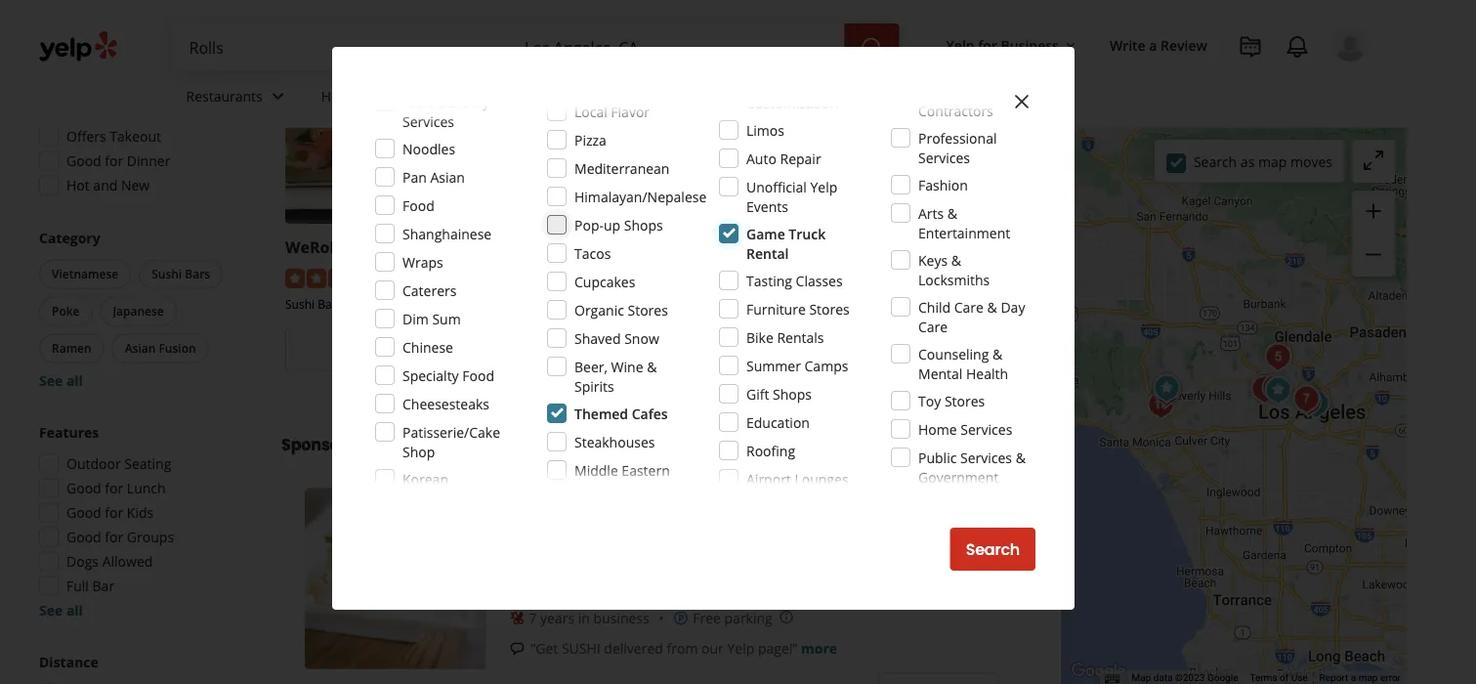 Task type: vqa. For each thing, say whether or not it's contained in the screenshot.
Log In
no



Task type: describe. For each thing, give the bounding box(es) containing it.
now for roll call - koreatown
[[658, 339, 691, 361]]

close image
[[1011, 90, 1034, 113]]

roll call - koreatown link
[[534, 237, 696, 258]]

16 info v2 image
[[431, 437, 446, 452]]

sushi down 4.6 star rating image
[[285, 296, 315, 312]]

16 chevron down v2 image
[[1063, 38, 1079, 53]]

& inside public services & government
[[1016, 448, 1026, 467]]

more
[[618, 87, 652, 105]]

good for dinner
[[66, 151, 170, 170]]

mental
[[919, 364, 963, 383]]

open for roll
[[589, 371, 626, 390]]

pm for weroll nori
[[443, 371, 464, 390]]

bars inside button
[[185, 266, 210, 282]]

cafes
[[632, 404, 668, 423]]

google image
[[1067, 659, 1131, 684]]

& inside arts & entertainment
[[948, 204, 958, 222]]

fast
[[403, 296, 426, 312]]

customization
[[747, 93, 838, 112]]

terms
[[1250, 672, 1278, 684]]

keys
[[919, 251, 948, 269]]

asian fusion button
[[112, 334, 209, 363]]

weroll nori link
[[285, 237, 378, 258]]

dinner
[[127, 151, 170, 170]]

now left 5:28
[[105, 54, 134, 72]]

for for business
[[978, 36, 998, 54]]

report
[[1320, 672, 1349, 684]]

food right fast
[[429, 296, 456, 312]]

new
[[121, 176, 150, 194]]

pizza
[[575, 130, 607, 149]]

1 horizontal spatial care
[[955, 298, 984, 316]]

steakhouses
[[575, 432, 655, 451]]

error
[[1381, 672, 1401, 684]]

suggested
[[39, 22, 109, 41]]

hello fish link
[[783, 237, 859, 258]]

2 reviews) from the left
[[702, 267, 754, 286]]

see all for category
[[39, 371, 83, 390]]

(43
[[422, 267, 441, 286]]

see all button for features
[[39, 601, 83, 620]]

game truck rental
[[747, 224, 826, 262]]

delivered
[[604, 639, 663, 657]]

until for fish
[[878, 371, 907, 390]]

dim
[[403, 309, 429, 328]]

sushi down cupcakes in the left top of the page
[[590, 296, 619, 312]]

all for features
[[66, 601, 83, 620]]

stores for toy stores
[[945, 391, 985, 410]]

asian inside button
[[125, 340, 156, 356]]

kazunori | dtla image
[[1289, 383, 1328, 422]]

contractors
[[919, 101, 994, 120]]

sponsored
[[281, 434, 366, 456]]

sum
[[432, 309, 461, 328]]

entertainment
[[919, 223, 1011, 242]]

shanghainese
[[403, 224, 492, 243]]

now for weroll nori
[[409, 339, 442, 361]]

gift
[[747, 385, 770, 403]]

japanese, sushi bars, chinese
[[534, 296, 696, 312]]

group containing category
[[35, 228, 242, 390]]

yelp inside the unofficial yelp events
[[811, 177, 838, 196]]

good for good for dinner
[[66, 151, 101, 170]]

kazunori | westwood image
[[1148, 373, 1187, 412]]

order for call
[[610, 339, 654, 361]]

sushi inside button
[[152, 266, 182, 282]]

1 japanese, from the left
[[348, 296, 400, 312]]

home inside business categories element
[[321, 87, 360, 105]]

dogs allowed
[[66, 552, 153, 571]]

limos
[[747, 121, 785, 139]]

child
[[919, 298, 951, 316]]

general
[[919, 82, 969, 100]]

2 vertical spatial yelp
[[728, 639, 755, 657]]

repair
[[780, 149, 822, 168]]

lunch
[[127, 479, 166, 497]]

4.3 star rating image
[[534, 269, 640, 288]]

auto for auto customization
[[747, 74, 777, 92]]

shaved snow
[[575, 329, 659, 347]]

fish
[[828, 237, 859, 258]]

1 bars, from the left
[[318, 296, 345, 312]]

keyboard shortcuts image
[[1105, 674, 1121, 684]]

0 vertical spatial shops
[[624, 215, 663, 234]]

toy
[[919, 391, 941, 410]]

(580 reviews)
[[671, 267, 754, 286]]

organic
[[575, 301, 624, 319]]

16 speech v2 image
[[510, 641, 525, 657]]

order now for hello fish
[[859, 339, 940, 361]]

page!"
[[758, 639, 798, 657]]

sushi right salad,
[[860, 296, 889, 312]]

arts
[[919, 204, 944, 222]]

user actions element
[[931, 24, 1396, 145]]

see for features
[[39, 601, 63, 620]]

& inside beer, wine & spirits
[[647, 357, 657, 376]]

wraps, salad, sushi bars
[[783, 296, 917, 312]]

public
[[919, 448, 957, 467]]

services inside public services & government
[[961, 448, 1012, 467]]

(580
[[671, 267, 698, 286]]

order now for roll call - koreatown
[[610, 339, 691, 361]]

24 chevron down v2 image for home services
[[419, 84, 443, 108]]

open for hello
[[838, 371, 874, 390]]

shop
[[403, 442, 435, 461]]

auto for auto repair
[[747, 149, 777, 168]]

sushi rush image
[[1287, 380, 1326, 419]]

zoom out image
[[1362, 243, 1386, 266]]

more link
[[603, 70, 695, 127]]

organic stores
[[575, 301, 668, 319]]

auto for auto services
[[474, 87, 504, 105]]

business categories element
[[171, 70, 1368, 127]]

professional
[[919, 129, 997, 147]]

wraps,
[[783, 296, 821, 312]]

24 chevron down v2 image inside the 'auto services' link
[[563, 84, 587, 108]]

full
[[66, 577, 89, 595]]

for for dinner
[[105, 151, 123, 170]]

zoom in image
[[1362, 199, 1386, 223]]

4.6 star rating image
[[285, 269, 391, 288]]

search for search as map moves
[[1194, 152, 1237, 171]]

takeout sushi and roll image
[[1256, 369, 1295, 408]]

tasting classes
[[747, 271, 843, 290]]

local
[[575, 102, 608, 121]]

asian inside search dialog
[[430, 168, 465, 186]]

beer,
[[575, 357, 608, 376]]

slideshow element
[[305, 488, 486, 669]]

use
[[1292, 672, 1308, 684]]

offers
[[66, 127, 106, 146]]

roll
[[534, 237, 564, 258]]

professional services
[[919, 129, 997, 167]]

open for weroll
[[340, 371, 377, 390]]

24 chevron down v2 image for restaurants
[[267, 84, 290, 108]]

good for good for kids
[[66, 503, 101, 522]]

open until 8:45 pm
[[589, 371, 713, 390]]

pan asian
[[403, 168, 465, 186]]

for for groups
[[105, 528, 123, 546]]

call
[[568, 237, 597, 258]]

locksmiths
[[919, 270, 990, 289]]

for for lunch
[[105, 479, 123, 497]]

8:30
[[413, 371, 440, 390]]

order for fish
[[859, 339, 903, 361]]

2 japanese, from the left
[[534, 296, 586, 312]]

bike
[[747, 328, 774, 346]]

chinese inside search dialog
[[403, 338, 453, 356]]

beer, wine & spirits
[[575, 357, 657, 395]]

spirits
[[575, 377, 614, 395]]

free
[[693, 609, 721, 627]]

projects image
[[1239, 35, 1263, 59]]

0 vertical spatial chinese
[[652, 296, 696, 312]]

pm for roll call - koreatown
[[692, 371, 713, 390]]

until for nori
[[380, 371, 409, 390]]

rentals
[[777, 328, 824, 346]]

report a map error link
[[1320, 672, 1401, 684]]

unofficial
[[747, 177, 807, 196]]

pop-
[[575, 215, 604, 234]]

himalayan/nepalese
[[575, 187, 707, 206]]

from
[[667, 639, 698, 657]]



Task type: locate. For each thing, give the bounding box(es) containing it.
1 horizontal spatial reviews)
[[702, 267, 754, 286]]

stores for organic stores
[[628, 301, 668, 319]]

1 order now from the left
[[362, 339, 442, 361]]

0 horizontal spatial order
[[362, 339, 405, 361]]

until left 8:45
[[629, 371, 658, 390]]

roll roll roll image
[[1247, 371, 1286, 410]]

0 vertical spatial asian
[[430, 168, 465, 186]]

services inside food delivery services
[[403, 112, 454, 130]]

4.2
[[897, 267, 916, 286]]

0 vertical spatial roll call - koreatown image
[[1259, 371, 1298, 410]]

0 vertical spatial all
[[66, 371, 83, 390]]

order for nori
[[362, 339, 405, 361]]

1 horizontal spatial japanese,
[[534, 296, 586, 312]]

noodles
[[403, 139, 456, 158]]

1 24 chevron down v2 image from the left
[[267, 84, 290, 108]]

& up locksmiths
[[952, 251, 962, 269]]

0 horizontal spatial order now
[[362, 339, 442, 361]]

0 vertical spatial search
[[1194, 152, 1237, 171]]

0 vertical spatial yelp
[[947, 36, 975, 54]]

health
[[967, 364, 1009, 383]]

1 vertical spatial see all
[[39, 601, 83, 620]]

asian fusion
[[125, 340, 196, 356]]

0 horizontal spatial chinese
[[403, 338, 453, 356]]

bars up fusion
[[185, 266, 210, 282]]

search down government
[[966, 538, 1020, 560]]

1 horizontal spatial yelp
[[811, 177, 838, 196]]

local flavor
[[575, 102, 650, 121]]

stores down am
[[945, 391, 985, 410]]

game
[[747, 224, 785, 243]]

takeout
[[110, 127, 161, 146]]

1 vertical spatial chinese
[[403, 338, 453, 356]]

food up cheesesteaks
[[463, 366, 495, 385]]

truck
[[789, 224, 826, 243]]

california rock'n sushi - los angeles image
[[1245, 370, 1284, 409]]

roll call - koreatown
[[534, 237, 696, 258]]

public services & government
[[919, 448, 1026, 486]]

furniture stores
[[747, 300, 850, 318]]

good for good for groups
[[66, 528, 101, 546]]

group
[[33, 22, 242, 201], [1353, 191, 1396, 277], [35, 228, 242, 390], [33, 423, 242, 620]]

1 vertical spatial see
[[39, 601, 63, 620]]

full bar
[[66, 577, 114, 595]]

24 chevron down v2 image up noodles
[[419, 84, 443, 108]]

2 order from the left
[[610, 339, 654, 361]]

sushi
[[152, 266, 182, 282], [285, 296, 315, 312], [590, 296, 619, 312], [860, 296, 889, 312]]

None search field
[[173, 23, 904, 70]]

0 horizontal spatial shops
[[624, 215, 663, 234]]

1 horizontal spatial chinese
[[652, 296, 696, 312]]

24 chevron down v2 image inside "home services" link
[[419, 84, 443, 108]]

our
[[702, 639, 724, 657]]

offers takeout
[[66, 127, 161, 146]]

write
[[1110, 36, 1146, 54]]

2 horizontal spatial stores
[[945, 391, 985, 410]]

2 see from the top
[[39, 601, 63, 620]]

terms of use link
[[1250, 672, 1308, 684]]

1 see all button from the top
[[39, 371, 83, 390]]

1 vertical spatial bars
[[892, 296, 917, 312]]

home inside search dialog
[[919, 420, 957, 438]]

roofing
[[747, 441, 796, 460]]

a
[[1150, 36, 1158, 54], [1351, 672, 1357, 684]]

open down suggested
[[66, 54, 102, 72]]

yelp right our
[[728, 639, 755, 657]]

0 horizontal spatial roll call - koreatown image
[[305, 488, 486, 669]]

stores up "snow"
[[628, 301, 668, 319]]

2 horizontal spatial pm
[[692, 371, 713, 390]]

1 horizontal spatial home
[[919, 420, 957, 438]]

yelp up general
[[947, 36, 975, 54]]

japanese
[[113, 303, 164, 319]]

1 vertical spatial see all button
[[39, 601, 83, 620]]

3 until from the left
[[878, 371, 907, 390]]

24 chevron down v2 image right restaurants
[[267, 84, 290, 108]]

weroll nori image
[[1148, 369, 1187, 408]]

of
[[1280, 672, 1289, 684]]

0 vertical spatial see all
[[39, 371, 83, 390]]

"get sushi delivered from our yelp page!" more
[[531, 639, 838, 657]]

7
[[529, 609, 537, 627]]

group containing suggested
[[33, 22, 242, 201]]

mediterranean
[[575, 159, 670, 177]]

2 see all from the top
[[39, 601, 83, 620]]

cupcakes
[[575, 272, 636, 291]]

0 vertical spatial see
[[39, 371, 63, 390]]

notifications image
[[1286, 35, 1310, 59]]

1 order now link from the left
[[285, 328, 519, 371]]

1 vertical spatial search
[[966, 538, 1020, 560]]

1 horizontal spatial until
[[629, 371, 658, 390]]

2 bars, from the left
[[622, 296, 649, 312]]

sushi bars, japanese, fast food
[[285, 296, 456, 312]]

vietnamese button
[[39, 259, 131, 289]]

1 horizontal spatial home services
[[919, 420, 1013, 438]]

pm up cheesesteaks
[[443, 371, 464, 390]]

2 until from the left
[[629, 371, 658, 390]]

japanese, left fast
[[348, 296, 400, 312]]

0 horizontal spatial stores
[[628, 301, 668, 319]]

1 until from the left
[[380, 371, 409, 390]]

see up distance
[[39, 601, 63, 620]]

hello fish
[[783, 237, 859, 258]]

3 reviews) from the left
[[951, 267, 1003, 286]]

0 horizontal spatial care
[[919, 317, 948, 336]]

1 order from the left
[[362, 339, 405, 361]]

info icon image
[[779, 609, 794, 625], [779, 609, 794, 625]]

for down offers takeout
[[105, 151, 123, 170]]

& inside counseling & mental health
[[993, 344, 1003, 363]]

map for error
[[1359, 672, 1378, 684]]

good down outdoor
[[66, 479, 101, 497]]

0 horizontal spatial order now link
[[285, 328, 519, 371]]

yelp inside button
[[947, 36, 975, 54]]

see for category
[[39, 371, 63, 390]]

1 horizontal spatial search
[[1194, 152, 1237, 171]]

& inside child care & day care
[[988, 298, 998, 316]]

a for report
[[1351, 672, 1357, 684]]

distance option group
[[33, 652, 242, 684]]

1 horizontal spatial 24 chevron down v2 image
[[419, 84, 443, 108]]

in
[[578, 609, 590, 627]]

0 horizontal spatial reviews)
[[445, 267, 497, 286]]

1 see all from the top
[[39, 371, 83, 390]]

lounges
[[795, 470, 849, 488]]

0 vertical spatial bars
[[185, 266, 210, 282]]

& up health
[[993, 344, 1003, 363]]

see
[[39, 371, 63, 390], [39, 601, 63, 620]]

more
[[801, 639, 838, 657]]

3 24 chevron down v2 image from the left
[[563, 84, 587, 108]]

0 vertical spatial home services
[[321, 87, 415, 105]]

good down good for lunch
[[66, 503, 101, 522]]

pm
[[169, 54, 189, 72], [443, 371, 464, 390], [692, 371, 713, 390]]

shops up 'koreatown'
[[624, 215, 663, 234]]

order now link for hello fish
[[783, 328, 1016, 371]]

home services down toy stores at bottom right
[[919, 420, 1013, 438]]

now up 8:45
[[658, 339, 691, 361]]

yelp for business
[[947, 36, 1059, 54]]

search left the as
[[1194, 152, 1237, 171]]

roll call - koreatown image
[[1259, 371, 1298, 410], [305, 488, 486, 669]]

counseling & mental health
[[919, 344, 1009, 383]]

a right write
[[1150, 36, 1158, 54]]

map for moves
[[1259, 152, 1287, 171]]

home services up noodles
[[321, 87, 415, 105]]

more link
[[801, 639, 838, 657]]

auto services
[[474, 87, 560, 105]]

1 vertical spatial a
[[1351, 672, 1357, 684]]

government
[[919, 468, 999, 486]]

1 vertical spatial care
[[919, 317, 948, 336]]

2 horizontal spatial order now link
[[783, 328, 1016, 371]]

search image
[[861, 36, 884, 60]]

search inside button
[[966, 538, 1020, 560]]

for down good for lunch
[[105, 503, 123, 522]]

1 vertical spatial roll call - koreatown image
[[305, 488, 486, 669]]

restaurants
[[186, 87, 263, 105]]

features
[[39, 423, 99, 442]]

map region
[[895, 0, 1477, 684]]

bars down 4.2
[[892, 296, 917, 312]]

themed cafes
[[575, 404, 668, 423]]

24 chevron down v2 image
[[267, 84, 290, 108], [419, 84, 443, 108], [563, 84, 587, 108]]

for inside button
[[978, 36, 998, 54]]

1 vertical spatial home services
[[919, 420, 1013, 438]]

see all for features
[[39, 601, 83, 620]]

auto inside auto customization
[[747, 74, 777, 92]]

yunomi handroll image
[[1297, 385, 1336, 424]]

california roll factory image
[[1142, 386, 1181, 425]]

sponsored results
[[281, 434, 427, 456]]

search for search
[[966, 538, 1020, 560]]

all for category
[[66, 371, 83, 390]]

0 horizontal spatial until
[[380, 371, 409, 390]]

1 vertical spatial home
[[919, 420, 957, 438]]

previous image
[[313, 567, 336, 590]]

food inside food delivery services
[[403, 92, 435, 111]]

2 24 chevron down v2 image from the left
[[419, 84, 443, 108]]

all down ramen button
[[66, 371, 83, 390]]

24 chevron down v2 image up pizza
[[563, 84, 587, 108]]

1 vertical spatial asian
[[125, 340, 156, 356]]

see all down ramen button
[[39, 371, 83, 390]]

2 horizontal spatial yelp
[[947, 36, 975, 54]]

2 horizontal spatial order
[[859, 339, 903, 361]]

general contractors
[[919, 82, 994, 120]]

weroll nori image
[[1148, 369, 1187, 408]]

1 vertical spatial shops
[[773, 385, 812, 403]]

see all
[[39, 371, 83, 390], [39, 601, 83, 620]]

order now link up the open until 2:00 am
[[783, 328, 1016, 371]]

1 horizontal spatial order now link
[[534, 328, 768, 371]]

summer
[[747, 356, 801, 375]]

food down pan
[[403, 196, 435, 215]]

24 chevron down v2 image inside restaurants link
[[267, 84, 290, 108]]

all down full
[[66, 601, 83, 620]]

0 vertical spatial a
[[1150, 36, 1158, 54]]

0 horizontal spatial 24 chevron down v2 image
[[267, 84, 290, 108]]

asian right pan
[[430, 168, 465, 186]]

1 horizontal spatial shops
[[773, 385, 812, 403]]

koreatown
[[610, 237, 696, 258]]

1 horizontal spatial order
[[610, 339, 654, 361]]

care down child
[[919, 317, 948, 336]]

order now up the open until 2:00 am
[[859, 339, 940, 361]]

a for write
[[1150, 36, 1158, 54]]

0 horizontal spatial pm
[[169, 54, 189, 72]]

snow
[[625, 329, 659, 347]]

specialty food
[[403, 366, 495, 385]]

reviews) right (43
[[445, 267, 497, 286]]

2 order now link from the left
[[534, 328, 768, 371]]

bars, up "snow"
[[622, 296, 649, 312]]

4.6
[[399, 267, 418, 286]]

food left delivery
[[403, 92, 435, 111]]

3 order now from the left
[[859, 339, 940, 361]]

themed
[[575, 404, 628, 423]]

services inside professional services
[[919, 148, 970, 167]]

for up good for kids
[[105, 479, 123, 497]]

stores for furniture stores
[[810, 300, 850, 318]]

2 horizontal spatial reviews)
[[951, 267, 1003, 286]]

reviews) for weroll nori
[[445, 267, 497, 286]]

& inside keys & locksmiths
[[952, 251, 962, 269]]

©2023
[[1176, 672, 1205, 684]]

4.2 star rating image
[[783, 269, 889, 288]]

order now link up the open until 8:30 pm on the bottom left of page
[[285, 328, 519, 371]]

airport
[[747, 470, 791, 488]]

1 horizontal spatial stores
[[810, 300, 850, 318]]

shops down "summer camps" on the right
[[773, 385, 812, 403]]

japanese button
[[100, 297, 177, 326]]

0 horizontal spatial japanese,
[[348, 296, 400, 312]]

0 vertical spatial care
[[955, 298, 984, 316]]

until left 2:00
[[878, 371, 907, 390]]

2 good from the top
[[66, 479, 101, 497]]

caterers
[[403, 281, 457, 300]]

auto inside business categories element
[[474, 87, 504, 105]]

reviews)
[[445, 267, 497, 286], [702, 267, 754, 286], [951, 267, 1003, 286]]

sushi up japanese
[[152, 266, 182, 282]]

unofficial yelp events
[[747, 177, 838, 215]]

care down locksmiths
[[955, 298, 984, 316]]

1 horizontal spatial roll call - koreatown image
[[1259, 371, 1298, 410]]

1 horizontal spatial map
[[1359, 672, 1378, 684]]

open left 2:00
[[838, 371, 874, 390]]

korean
[[403, 470, 449, 488]]

good
[[66, 151, 101, 170], [66, 479, 101, 497], [66, 503, 101, 522], [66, 528, 101, 546]]

now up the mental
[[907, 339, 940, 361]]

chinese up specialty
[[403, 338, 453, 356]]

2 horizontal spatial order now
[[859, 339, 940, 361]]

terms of use
[[1250, 672, 1308, 684]]

0 horizontal spatial home
[[321, 87, 360, 105]]

good for kids
[[66, 503, 154, 522]]

poke
[[52, 303, 80, 319]]

1 vertical spatial map
[[1359, 672, 1378, 684]]

nori
[[343, 237, 378, 258]]

1 vertical spatial all
[[66, 601, 83, 620]]

order now link for roll call - koreatown
[[534, 328, 768, 371]]

1 see from the top
[[39, 371, 63, 390]]

education
[[747, 413, 810, 431]]

now for hello fish
[[907, 339, 940, 361]]

home services inside search dialog
[[919, 420, 1013, 438]]

order now for weroll nori
[[362, 339, 442, 361]]

0 horizontal spatial a
[[1150, 36, 1158, 54]]

3 order now link from the left
[[783, 328, 1016, 371]]

outdoor seating
[[66, 454, 171, 473]]

0 vertical spatial see all button
[[39, 371, 83, 390]]

7 years in business
[[529, 609, 650, 627]]

0 horizontal spatial bars,
[[318, 296, 345, 312]]

3 good from the top
[[66, 503, 101, 522]]

0 horizontal spatial asian
[[125, 340, 156, 356]]

good down the offers
[[66, 151, 101, 170]]

see down ramen button
[[39, 371, 63, 390]]

see all down full
[[39, 601, 83, 620]]

outdoor
[[66, 454, 121, 473]]

for for kids
[[105, 503, 123, 522]]

1 horizontal spatial order now
[[610, 339, 691, 361]]

restaurants link
[[171, 70, 306, 127]]

1 horizontal spatial asian
[[430, 168, 465, 186]]

reviews) for hello fish
[[951, 267, 1003, 286]]

until left 8:30
[[380, 371, 409, 390]]

3 order from the left
[[859, 339, 903, 361]]

map
[[1132, 672, 1152, 684]]

child care & day care
[[919, 298, 1026, 336]]

hello fish image
[[1245, 367, 1284, 406]]

summer camps
[[747, 356, 849, 375]]

good for lunch
[[66, 479, 166, 497]]

hot and new
[[66, 176, 150, 194]]

order now link for weroll nori
[[285, 328, 519, 371]]

japanese, down '4.3 star rating' image
[[534, 296, 586, 312]]

0 horizontal spatial home services
[[321, 87, 415, 105]]

& right public
[[1016, 448, 1026, 467]]

open up themed
[[589, 371, 626, 390]]

open up sponsored results
[[340, 371, 377, 390]]

2 horizontal spatial until
[[878, 371, 907, 390]]

2 horizontal spatial 24 chevron down v2 image
[[563, 84, 587, 108]]

pm right 8:45
[[692, 371, 713, 390]]

see all button for category
[[39, 371, 83, 390]]

middle eastern
[[575, 461, 670, 479]]

home
[[321, 87, 360, 105], [919, 420, 957, 438]]

see all button down full
[[39, 601, 83, 620]]

sōgo roll bar image
[[1259, 338, 1298, 377]]

for down good for kids
[[105, 528, 123, 546]]

& left day
[[988, 298, 998, 316]]

classes
[[796, 271, 843, 290]]

reviews) up child care & day care
[[951, 267, 1003, 286]]

category
[[39, 229, 100, 247]]

for left business
[[978, 36, 998, 54]]

4 good from the top
[[66, 528, 101, 546]]

2 order now from the left
[[610, 339, 691, 361]]

1 reviews) from the left
[[445, 267, 497, 286]]

now up specialty
[[409, 339, 442, 361]]

0 horizontal spatial map
[[1259, 152, 1287, 171]]

map right the as
[[1259, 152, 1287, 171]]

1 all from the top
[[66, 371, 83, 390]]

pm right 5:28
[[169, 54, 189, 72]]

2 see all button from the top
[[39, 601, 83, 620]]

search dialog
[[0, 0, 1477, 684]]

1 horizontal spatial bars
[[892, 296, 917, 312]]

1 good from the top
[[66, 151, 101, 170]]

2 all from the top
[[66, 601, 83, 620]]

1 horizontal spatial a
[[1351, 672, 1357, 684]]

1 horizontal spatial pm
[[443, 371, 464, 390]]

yelp down repair
[[811, 177, 838, 196]]

order now
[[362, 339, 442, 361], [610, 339, 691, 361], [859, 339, 940, 361]]

reviews) right '(580'
[[702, 267, 754, 286]]

auto repair
[[747, 149, 822, 168]]

a right the "report"
[[1351, 672, 1357, 684]]

0 horizontal spatial yelp
[[728, 639, 755, 657]]

16 years in business v2 image
[[510, 610, 525, 626]]

16 parking v2 image
[[674, 610, 689, 626]]

1 horizontal spatial bars,
[[622, 296, 649, 312]]

chinese down '(580'
[[652, 296, 696, 312]]

until for call
[[629, 371, 658, 390]]

good up 'dogs'
[[66, 528, 101, 546]]

& right wine
[[647, 357, 657, 376]]

services
[[364, 87, 415, 105], [508, 87, 560, 105], [403, 112, 454, 130], [919, 148, 970, 167], [961, 420, 1013, 438], [961, 448, 1012, 467]]

0 horizontal spatial bars
[[185, 266, 210, 282]]

home services inside business categories element
[[321, 87, 415, 105]]

order now up open until 8:45 pm
[[610, 339, 691, 361]]

order now link up open until 8:45 pm
[[534, 328, 768, 371]]

now
[[105, 54, 134, 72], [409, 339, 442, 361], [658, 339, 691, 361], [907, 339, 940, 361]]

asian down japanese button
[[125, 340, 156, 356]]

arts & entertainment
[[919, 204, 1011, 242]]

0 vertical spatial home
[[321, 87, 360, 105]]

stores down classes
[[810, 300, 850, 318]]

fusion
[[159, 340, 196, 356]]

good for good for lunch
[[66, 479, 101, 497]]

1 vertical spatial yelp
[[811, 177, 838, 196]]

order now up the open until 8:30 pm on the bottom left of page
[[362, 339, 442, 361]]

& right arts
[[948, 204, 958, 222]]

airport lounges
[[747, 470, 849, 488]]

bars, down 4.6 star rating image
[[318, 296, 345, 312]]

map left error
[[1359, 672, 1378, 684]]

expand map image
[[1362, 148, 1386, 172]]

group containing features
[[33, 423, 242, 620]]

see all button down ramen button
[[39, 371, 83, 390]]

review
[[1161, 36, 1208, 54]]

0 vertical spatial map
[[1259, 152, 1287, 171]]

0 horizontal spatial search
[[966, 538, 1020, 560]]



